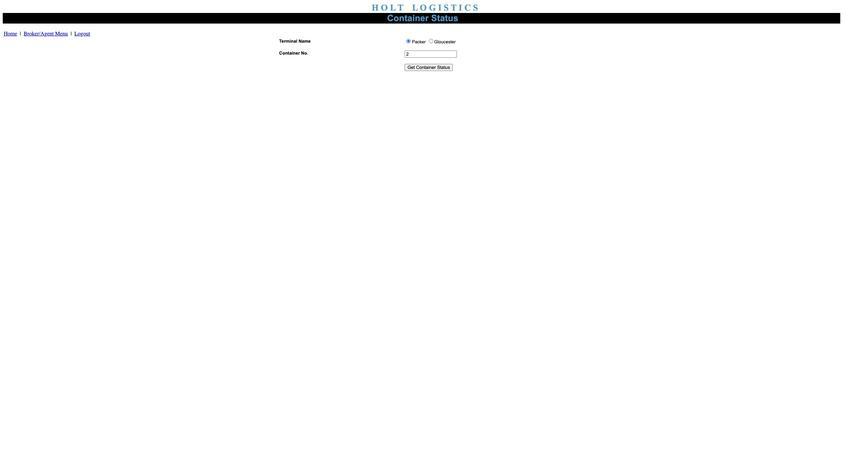 Task type: locate. For each thing, give the bounding box(es) containing it.
0 horizontal spatial container
[[279, 51, 300, 56]]

c
[[465, 3, 471, 13]]

None radio
[[407, 39, 411, 43]]

packer
[[412, 39, 427, 44]]

status
[[431, 13, 459, 23]]

0 horizontal spatial o
[[381, 3, 388, 13]]

0 horizontal spatial |
[[20, 31, 21, 37]]

0 horizontal spatial s
[[444, 3, 449, 13]]

i right t
[[459, 3, 462, 13]]

home
[[4, 31, 17, 37]]

container
[[387, 13, 429, 23], [279, 51, 300, 56]]

1 vertical spatial container
[[279, 51, 300, 56]]

logout link
[[74, 31, 90, 37]]

None field
[[405, 51, 457, 58]]

o
[[381, 3, 388, 13], [420, 3, 427, 13]]

s left t
[[444, 3, 449, 13]]

t    l
[[398, 3, 418, 13]]

1 horizontal spatial o
[[420, 3, 427, 13]]

| right home
[[20, 31, 21, 37]]

o left g
[[420, 3, 427, 13]]

None radio
[[429, 39, 433, 43]]

None submit
[[405, 64, 453, 71]]

|
[[20, 31, 21, 37], [71, 31, 72, 37]]

1 horizontal spatial |
[[71, 31, 72, 37]]

l
[[390, 3, 396, 13]]

1 horizontal spatial s
[[473, 3, 478, 13]]

gloucester
[[434, 39, 456, 44]]

0 horizontal spatial i
[[438, 3, 442, 13]]

broker/agent
[[24, 31, 54, 37]]

| right menu
[[71, 31, 72, 37]]

1 o from the left
[[381, 3, 388, 13]]

1 i from the left
[[438, 3, 442, 13]]

container down terminal
[[279, 51, 300, 56]]

container down t    l
[[387, 13, 429, 23]]

i
[[438, 3, 442, 13], [459, 3, 462, 13]]

s
[[444, 3, 449, 13], [473, 3, 478, 13]]

s right c on the top right
[[473, 3, 478, 13]]

1 horizontal spatial container
[[387, 13, 429, 23]]

1 horizontal spatial i
[[459, 3, 462, 13]]

menu
[[55, 31, 68, 37]]

o left l
[[381, 3, 388, 13]]

i right g
[[438, 3, 442, 13]]

0 vertical spatial container
[[387, 13, 429, 23]]

terminal name
[[279, 39, 311, 44]]

home | broker/agent menu | logout
[[4, 31, 90, 37]]

h          o l t    l o g i s t i c s container          status
[[372, 3, 478, 23]]



Task type: describe. For each thing, give the bounding box(es) containing it.
container no.
[[279, 51, 308, 56]]

g
[[429, 3, 436, 13]]

2 | from the left
[[71, 31, 72, 37]]

home link
[[4, 31, 17, 37]]

container inside h          o l t    l o g i s t i c s container          status
[[387, 13, 429, 23]]

2 s from the left
[[473, 3, 478, 13]]

1 s from the left
[[444, 3, 449, 13]]

terminal
[[279, 39, 297, 44]]

logout
[[74, 31, 90, 37]]

broker/agent menu link
[[24, 31, 68, 37]]

2 o from the left
[[420, 3, 427, 13]]

name
[[299, 39, 311, 44]]

no.
[[301, 51, 308, 56]]

1 | from the left
[[20, 31, 21, 37]]

t
[[451, 3, 457, 13]]

h
[[372, 3, 379, 13]]

2 i from the left
[[459, 3, 462, 13]]



